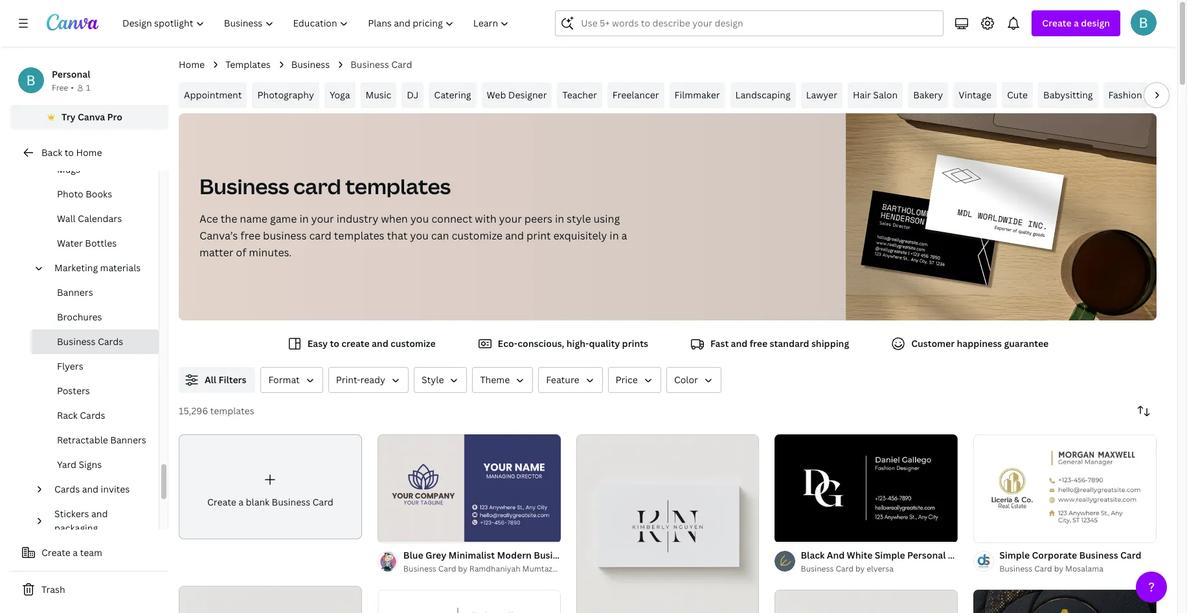 Task type: locate. For each thing, give the bounding box(es) containing it.
0 vertical spatial cards
[[98, 336, 123, 348]]

card up the game
[[293, 172, 341, 200]]

banners down the "rack cards" link
[[110, 434, 146, 446]]

marketing materials
[[54, 262, 141, 274]]

2 horizontal spatial by
[[1055, 564, 1064, 575]]

and left print
[[505, 229, 524, 243]]

0 horizontal spatial banners
[[57, 286, 93, 299]]

1 vertical spatial home
[[76, 146, 102, 159]]

cards inside the "rack cards" link
[[80, 409, 105, 422]]

customer
[[912, 338, 955, 350]]

cards down brochures link
[[98, 336, 123, 348]]

banners link
[[31, 281, 159, 305]]

create left design
[[1043, 17, 1072, 29]]

your down business card templates
[[311, 212, 334, 226]]

1 vertical spatial you
[[410, 229, 429, 243]]

2 vertical spatial of
[[591, 603, 601, 612]]

materials
[[100, 262, 141, 274]]

2 horizontal spatial in
[[610, 229, 619, 243]]

0 vertical spatial home
[[179, 58, 205, 71]]

1 horizontal spatial simple
[[1000, 549, 1030, 562]]

1 horizontal spatial to
[[330, 338, 339, 350]]

1 vertical spatial free
[[750, 338, 768, 350]]

a inside ace the name game in your industry when you connect with your peers in style using canva's free business card templates that you can customize and print exquisitely in a matter of minutes.
[[622, 229, 627, 243]]

create a blank business card element
[[179, 435, 362, 539]]

cards
[[98, 336, 123, 348], [80, 409, 105, 422], [54, 483, 80, 496]]

by down minimalist on the left bottom
[[458, 564, 468, 575]]

1 inside the 1 of 3 link
[[585, 603, 589, 612]]

1 vertical spatial of
[[392, 528, 402, 537]]

a left "blank"
[[239, 496, 244, 508]]

1 by from the left
[[458, 564, 468, 575]]

Search search field
[[581, 11, 936, 36]]

0 horizontal spatial 1
[[86, 82, 90, 93]]

0 horizontal spatial to
[[65, 146, 74, 159]]

create
[[1043, 17, 1072, 29], [207, 496, 236, 508], [41, 547, 71, 559]]

of left 2
[[392, 528, 402, 537]]

filmmaker
[[675, 89, 720, 101]]

0 vertical spatial to
[[65, 146, 74, 159]]

1 vertical spatial to
[[330, 338, 339, 350]]

0 vertical spatial templates
[[345, 172, 451, 200]]

freelancer link
[[608, 82, 664, 108]]

1 horizontal spatial by
[[856, 564, 865, 575]]

a inside 'create a design' dropdown button
[[1074, 17, 1079, 29]]

you
[[411, 212, 429, 226], [410, 229, 429, 243]]

a
[[1074, 17, 1079, 29], [622, 229, 627, 243], [239, 496, 244, 508], [73, 547, 78, 559]]

to
[[65, 146, 74, 159], [330, 338, 339, 350]]

2 vertical spatial templates
[[210, 405, 254, 417]]

wall
[[57, 212, 76, 225]]

wall calendars link
[[31, 207, 159, 231]]

of inside ace the name game in your industry when you connect with your peers in style using canva's free business card templates that you can customize and print exquisitely in a matter of minutes.
[[236, 246, 246, 260]]

of right "matter"
[[236, 246, 246, 260]]

rack cards
[[57, 409, 105, 422]]

brochures link
[[31, 305, 159, 330]]

0 horizontal spatial free
[[241, 229, 261, 243]]

card right business
[[309, 229, 332, 243]]

business card by mosalama link
[[1000, 563, 1142, 576]]

1 vertical spatial templates
[[334, 229, 385, 243]]

home link
[[179, 58, 205, 72]]

stickers and packaging
[[54, 508, 108, 534]]

0 horizontal spatial your
[[311, 212, 334, 226]]

1 for 1 of 2
[[387, 528, 390, 537]]

0 horizontal spatial by
[[458, 564, 468, 575]]

cards and invites button
[[49, 477, 151, 502]]

in right the game
[[300, 212, 309, 226]]

photography link
[[252, 82, 319, 108]]

a left the team
[[73, 547, 78, 559]]

back to home
[[41, 146, 102, 159]]

1 vertical spatial card
[[309, 229, 332, 243]]

2 vertical spatial create
[[41, 547, 71, 559]]

0 vertical spatial personal
[[52, 68, 90, 80]]

stickers and packaging button
[[49, 502, 151, 541]]

create inside "button"
[[41, 547, 71, 559]]

2 simple from the left
[[1000, 549, 1030, 562]]

feature button
[[539, 367, 603, 393]]

1 simple from the left
[[875, 549, 905, 562]]

by down white
[[856, 564, 865, 575]]

2 horizontal spatial create
[[1043, 17, 1072, 29]]

simple
[[875, 549, 905, 562], [1000, 549, 1030, 562]]

home up mugs
[[76, 146, 102, 159]]

0 vertical spatial create
[[1043, 17, 1072, 29]]

a inside create a blank business card element
[[239, 496, 244, 508]]

minimalist
[[449, 549, 495, 562]]

0 horizontal spatial home
[[76, 146, 102, 159]]

1 vertical spatial customize
[[391, 338, 436, 350]]

appointment link
[[179, 82, 247, 108]]

by inside simple corporate business card business card by mosalama
[[1055, 564, 1064, 575]]

to for back
[[65, 146, 74, 159]]

black & gold elegant business card image
[[974, 590, 1157, 614]]

1 left 3
[[585, 603, 589, 612]]

templates
[[345, 172, 451, 200], [334, 229, 385, 243], [210, 405, 254, 417]]

2 vertical spatial 1
[[585, 603, 589, 612]]

landscaping
[[736, 89, 791, 101]]

you right the when
[[411, 212, 429, 226]]

1 vertical spatial personal
[[908, 549, 946, 562]]

free down the name
[[241, 229, 261, 243]]

wall calendars
[[57, 212, 122, 225]]

0 vertical spatial 1
[[86, 82, 90, 93]]

0 vertical spatial free
[[241, 229, 261, 243]]

2 by from the left
[[856, 564, 865, 575]]

a for create a team
[[73, 547, 78, 559]]

1 horizontal spatial personal
[[908, 549, 946, 562]]

1 vertical spatial cards
[[80, 409, 105, 422]]

2 horizontal spatial 1
[[585, 603, 589, 612]]

2 vertical spatial cards
[[54, 483, 80, 496]]

create inside dropdown button
[[1043, 17, 1072, 29]]

free •
[[52, 82, 74, 93]]

in left 'style'
[[555, 212, 564, 226]]

1
[[86, 82, 90, 93], [387, 528, 390, 537], [585, 603, 589, 612]]

rack cards link
[[31, 404, 159, 428]]

personal up business card by elversa link
[[908, 549, 946, 562]]

mumtazah's
[[523, 564, 567, 575]]

bakery link
[[908, 82, 949, 108]]

of left 3
[[591, 603, 601, 612]]

and right "fast"
[[731, 338, 748, 350]]

elversa
[[867, 564, 894, 575]]

1 horizontal spatial banners
[[110, 434, 146, 446]]

brochures
[[57, 311, 102, 323]]

of
[[236, 246, 246, 260], [392, 528, 402, 537], [591, 603, 601, 612]]

black and white dog cat veterinary clinic veterinarian single-side business card image
[[378, 590, 561, 614]]

designer
[[508, 89, 547, 101]]

simple up elversa
[[875, 549, 905, 562]]

books
[[86, 188, 112, 200]]

free
[[241, 229, 261, 243], [750, 338, 768, 350]]

retractable
[[57, 434, 108, 446]]

1 horizontal spatial of
[[392, 528, 402, 537]]

1 for 1 of 3
[[585, 603, 589, 612]]

a left design
[[1074, 17, 1079, 29]]

and inside ace the name game in your industry when you connect with your peers in style using canva's free business card templates that you can customize and print exquisitely in a matter of minutes.
[[505, 229, 524, 243]]

to up mugs
[[65, 146, 74, 159]]

yard signs
[[57, 459, 102, 471]]

and down signs
[[82, 483, 99, 496]]

simple left corporate
[[1000, 549, 1030, 562]]

easy to create and customize
[[308, 338, 436, 350]]

home up the appointment
[[179, 58, 205, 71]]

templates up the when
[[345, 172, 451, 200]]

templates down filters
[[210, 405, 254, 417]]

a inside create a team "button"
[[73, 547, 78, 559]]

0 vertical spatial customize
[[452, 229, 503, 243]]

free left standard
[[750, 338, 768, 350]]

0 horizontal spatial in
[[300, 212, 309, 226]]

templates down the industry
[[334, 229, 385, 243]]

0 vertical spatial banners
[[57, 286, 93, 299]]

1 horizontal spatial 1
[[387, 528, 390, 537]]

None search field
[[555, 10, 944, 36]]

your
[[311, 212, 334, 226], [499, 212, 522, 226]]

2
[[404, 528, 408, 537]]

1 left 2
[[387, 528, 390, 537]]

customize up style
[[391, 338, 436, 350]]

0 vertical spatial you
[[411, 212, 429, 226]]

create for create a team
[[41, 547, 71, 559]]

1 horizontal spatial create
[[207, 496, 236, 508]]

top level navigation element
[[114, 10, 521, 36]]

banners down marketing
[[57, 286, 93, 299]]

personal up •
[[52, 68, 90, 80]]

your right with
[[499, 212, 522, 226]]

by down corporate
[[1055, 564, 1064, 575]]

hair salon
[[853, 89, 898, 101]]

and inside 'stickers and packaging'
[[91, 508, 108, 520]]

and for cards and invites
[[82, 483, 99, 496]]

1 vertical spatial 1
[[387, 528, 390, 537]]

1 vertical spatial create
[[207, 496, 236, 508]]

1 vertical spatial banners
[[110, 434, 146, 446]]

create left "blank"
[[207, 496, 236, 508]]

babysitting
[[1044, 89, 1093, 101]]

and down cards and invites button
[[91, 508, 108, 520]]

all filters
[[205, 374, 246, 386]]

2 horizontal spatial of
[[591, 603, 601, 612]]

Sort by button
[[1131, 398, 1157, 424]]

a right exquisitely
[[622, 229, 627, 243]]

0 horizontal spatial personal
[[52, 68, 90, 80]]

fast and free standard shipping
[[711, 338, 849, 350]]

color button
[[667, 367, 722, 393]]

0 vertical spatial of
[[236, 246, 246, 260]]

shipping
[[812, 338, 849, 350]]

music
[[366, 89, 391, 101]]

music link
[[361, 82, 397, 108]]

calendars
[[78, 212, 122, 225]]

0 horizontal spatial simple
[[875, 549, 905, 562]]

home inside back to home link
[[76, 146, 102, 159]]

0 horizontal spatial create
[[41, 547, 71, 559]]

ace
[[200, 212, 218, 226]]

blue grey minimalist modern business card link
[[403, 549, 596, 563]]

try
[[62, 111, 76, 123]]

back to home link
[[10, 140, 168, 166]]

cards and invites
[[54, 483, 130, 496]]

of for 1 of 2
[[392, 528, 402, 537]]

cards down yard
[[54, 483, 80, 496]]

a for create a design
[[1074, 17, 1079, 29]]

cards for rack cards
[[80, 409, 105, 422]]

business card by ramdhaniyah mumtazah's link
[[403, 563, 567, 576]]

you left can
[[410, 229, 429, 243]]

can
[[431, 229, 449, 243]]

customize
[[452, 229, 503, 243], [391, 338, 436, 350]]

exquisitely
[[554, 229, 607, 243]]

format button
[[261, 367, 323, 393]]

style
[[567, 212, 591, 226]]

by inside 'blue grey minimalist modern business card business card by ramdhaniyah mumtazah's'
[[458, 564, 468, 575]]

in down using
[[610, 229, 619, 243]]

customize down with
[[452, 229, 503, 243]]

1 right •
[[86, 82, 90, 93]]

trash
[[41, 584, 65, 596]]

1 horizontal spatial your
[[499, 212, 522, 226]]

to right "easy" at the bottom
[[330, 338, 339, 350]]

corporate
[[1032, 549, 1077, 562]]

cards for business cards
[[98, 336, 123, 348]]

1 inside 1 of 2 link
[[387, 528, 390, 537]]

water bottles link
[[31, 231, 159, 256]]

cards down posters link
[[80, 409, 105, 422]]

0 horizontal spatial of
[[236, 246, 246, 260]]

1 horizontal spatial customize
[[452, 229, 503, 243]]

15,296 templates
[[179, 405, 254, 417]]

by inside black and white simple personal business card business card by elversa
[[856, 564, 865, 575]]

business card by elversa link
[[801, 563, 958, 576]]

card
[[293, 172, 341, 200], [309, 229, 332, 243]]

price
[[616, 374, 638, 386]]

ramdhaniyah
[[470, 564, 521, 575]]

create down packaging at left
[[41, 547, 71, 559]]

3 by from the left
[[1055, 564, 1064, 575]]

of for 1 of 3
[[591, 603, 601, 612]]



Task type: describe. For each thing, give the bounding box(es) containing it.
filters
[[219, 374, 246, 386]]

landscaping link
[[730, 82, 796, 108]]

pro
[[107, 111, 122, 123]]

grey
[[426, 549, 447, 562]]

yard signs link
[[31, 453, 159, 477]]

back
[[41, 146, 62, 159]]

fast
[[711, 338, 729, 350]]

lawyer
[[806, 89, 838, 101]]

ace the name game in your industry when you connect with your peers in style using canva's free business card templates that you can customize and print exquisitely in a matter of minutes.
[[200, 212, 627, 260]]

retractable banners link
[[31, 428, 159, 453]]

vintage link
[[954, 82, 997, 108]]

1 horizontal spatial home
[[179, 58, 205, 71]]

ready
[[361, 374, 386, 386]]

1 of 3
[[585, 603, 607, 612]]

peers
[[525, 212, 553, 226]]

business card templates
[[200, 172, 451, 200]]

templates link
[[226, 58, 271, 72]]

templates
[[226, 58, 271, 71]]

1 you from the top
[[411, 212, 429, 226]]

1 horizontal spatial free
[[750, 338, 768, 350]]

0 vertical spatial card
[[293, 172, 341, 200]]

web designer
[[487, 89, 547, 101]]

business cards
[[57, 336, 123, 348]]

card inside ace the name game in your industry when you connect with your peers in style using canva's free business card templates that you can customize and print exquisitely in a matter of minutes.
[[309, 229, 332, 243]]

2 your from the left
[[499, 212, 522, 226]]

hair
[[853, 89, 871, 101]]

hair salon link
[[848, 82, 903, 108]]

grey black modern elegant name initials monogram business card image
[[576, 435, 760, 614]]

create a blank business card link
[[179, 435, 362, 539]]

card inside create a blank business card element
[[313, 496, 334, 508]]

create a blank business card
[[207, 496, 334, 508]]

1 for 1
[[86, 82, 90, 93]]

babysitting link
[[1039, 82, 1098, 108]]

free inside ace the name game in your industry when you connect with your peers in style using canva's free business card templates that you can customize and print exquisitely in a matter of minutes.
[[241, 229, 261, 243]]

team
[[80, 547, 102, 559]]

minutes.
[[249, 246, 292, 260]]

dj
[[407, 89, 419, 101]]

and for stickers and packaging
[[91, 508, 108, 520]]

invites
[[101, 483, 130, 496]]

1 horizontal spatial in
[[555, 212, 564, 226]]

orange modern fun photography business card image
[[775, 590, 958, 614]]

•
[[71, 82, 74, 93]]

black
[[801, 549, 825, 562]]

simple inside black and white simple personal business card business card by elversa
[[875, 549, 905, 562]]

fitness link
[[1153, 82, 1188, 108]]

a for create a blank business card
[[239, 496, 244, 508]]

to for easy
[[330, 338, 339, 350]]

and for fast and free standard shipping
[[731, 338, 748, 350]]

vintage
[[959, 89, 992, 101]]

try canva pro
[[62, 111, 122, 123]]

trash link
[[10, 577, 168, 603]]

simple inside simple corporate business card business card by mosalama
[[1000, 549, 1030, 562]]

easy
[[308, 338, 328, 350]]

simple corporate business card image
[[974, 435, 1157, 543]]

mugs link
[[31, 157, 159, 182]]

1 of 2
[[387, 528, 408, 537]]

templates inside ace the name game in your industry when you connect with your peers in style using canva's free business card templates that you can customize and print exquisitely in a matter of minutes.
[[334, 229, 385, 243]]

black and white simple personal business card business card by elversa
[[801, 549, 1010, 575]]

create for create a design
[[1043, 17, 1072, 29]]

catering link
[[429, 82, 477, 108]]

personal inside black and white simple personal business card business card by elversa
[[908, 549, 946, 562]]

black and white simple personal business card link
[[801, 549, 1010, 563]]

free
[[52, 82, 68, 93]]

water
[[57, 237, 83, 249]]

create for create a blank business card
[[207, 496, 236, 508]]

bottles
[[85, 237, 117, 249]]

name
[[240, 212, 268, 226]]

print-
[[336, 374, 361, 386]]

connect
[[432, 212, 473, 226]]

teacher
[[563, 89, 597, 101]]

create a team
[[41, 547, 102, 559]]

mosalama
[[1066, 564, 1104, 575]]

brad klo image
[[1131, 10, 1157, 36]]

photo
[[57, 188, 83, 200]]

cute link
[[1002, 82, 1033, 108]]

all filters button
[[179, 367, 256, 393]]

customize inside ace the name game in your industry when you connect with your peers in style using canva's free business card templates that you can customize and print exquisitely in a matter of minutes.
[[452, 229, 503, 243]]

try canva pro button
[[10, 105, 168, 130]]

black and white simple personal business card image
[[775, 435, 958, 543]]

teacher link
[[557, 82, 602, 108]]

salon
[[874, 89, 898, 101]]

create a team button
[[10, 540, 168, 566]]

and right create
[[372, 338, 388, 350]]

matter
[[200, 246, 233, 260]]

posters
[[57, 385, 90, 397]]

eco-
[[498, 338, 518, 350]]

15,296
[[179, 405, 208, 417]]

standard
[[770, 338, 810, 350]]

lawyer link
[[801, 82, 843, 108]]

with
[[475, 212, 497, 226]]

packaging
[[54, 522, 98, 534]]

canva
[[78, 111, 105, 123]]

white retro business card image
[[179, 586, 362, 614]]

business
[[263, 229, 307, 243]]

blue grey minimalist modern business card image
[[378, 435, 561, 543]]

create a design button
[[1032, 10, 1121, 36]]

print
[[527, 229, 551, 243]]

2 you from the top
[[410, 229, 429, 243]]

using
[[594, 212, 620, 226]]

1 your from the left
[[311, 212, 334, 226]]

web
[[487, 89, 506, 101]]

fitness
[[1158, 89, 1188, 101]]

bakery
[[914, 89, 943, 101]]

cards inside cards and invites button
[[54, 483, 80, 496]]

cute
[[1007, 89, 1028, 101]]

marketing materials button
[[49, 256, 151, 281]]

filmmaker link
[[670, 82, 725, 108]]

web designer link
[[482, 82, 552, 108]]

all
[[205, 374, 216, 386]]

flyers link
[[31, 354, 159, 379]]

high-
[[567, 338, 589, 350]]

simple corporate business card business card by mosalama
[[1000, 549, 1142, 575]]

game
[[270, 212, 297, 226]]

0 horizontal spatial customize
[[391, 338, 436, 350]]

photo books
[[57, 188, 112, 200]]



Task type: vqa. For each thing, say whether or not it's contained in the screenshot.
that
yes



